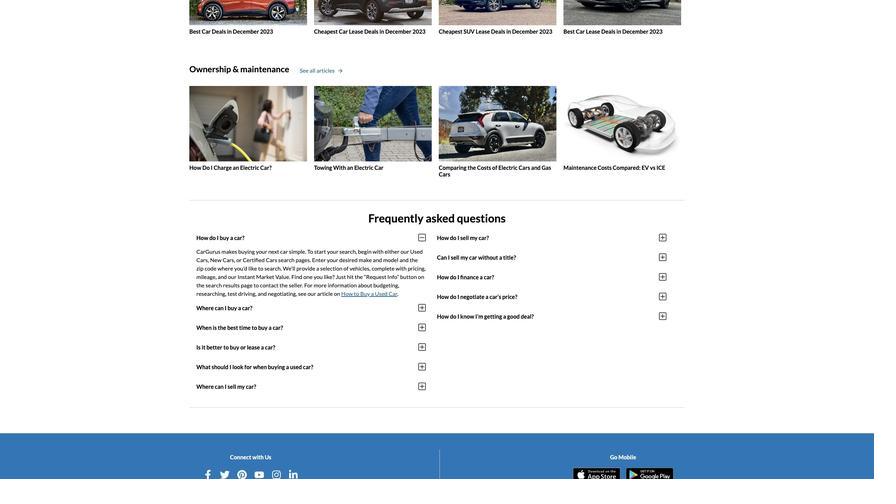 Task type: vqa. For each thing, say whether or not it's contained in the screenshot.
Contact dealer in the right bottom of the page
no



Task type: locate. For each thing, give the bounding box(es) containing it.
0 vertical spatial where
[[196, 305, 214, 312]]

3 electric from the left
[[499, 164, 518, 171]]

december down cheapest car lease deals in december 2023 image
[[385, 28, 412, 35]]

cars down the comparing
[[439, 171, 450, 178]]

article
[[317, 291, 333, 297]]

i right do
[[211, 164, 213, 171]]

2023 inside cheapest car lease deals in december 2023 link
[[413, 28, 426, 35]]

1 best from the left
[[189, 28, 201, 35]]

plus square image inside how do i know i'm getting a good deal? dropdown button
[[659, 312, 667, 321]]

1 horizontal spatial search
[[278, 257, 295, 264]]

in down cheapest car lease deals in december 2023 image
[[380, 28, 384, 35]]

how do i finance a car?
[[437, 274, 494, 281]]

of
[[492, 164, 497, 171], [344, 265, 349, 272]]

0 vertical spatial or
[[236, 257, 242, 264]]

is
[[196, 344, 201, 351]]

0 horizontal spatial of
[[344, 265, 349, 272]]

new
[[210, 257, 222, 264]]

where down the "what"
[[196, 384, 214, 390]]

instagram image
[[272, 471, 281, 480]]

i for how do i know i'm getting a good deal?
[[458, 313, 459, 320]]

best
[[189, 28, 201, 35], [564, 28, 575, 35]]

car's
[[490, 294, 501, 300]]

1 horizontal spatial an
[[347, 164, 353, 171]]

december down best car deals in december 2023 image
[[233, 28, 259, 35]]

1 horizontal spatial car
[[469, 254, 477, 261]]

december for best car lease deals in december 2023
[[622, 28, 649, 35]]

where inside dropdown button
[[196, 305, 214, 312]]

0 vertical spatial plus square image
[[659, 234, 667, 242]]

2023 inside best car lease deals in december 2023 link
[[650, 28, 663, 35]]

0 horizontal spatial best
[[189, 28, 201, 35]]

1 cars, from the left
[[196, 257, 209, 264]]

how to buy a used car .
[[341, 291, 399, 297]]

connect
[[230, 454, 251, 461]]

plus square image inside how do i negotiate a car's price? dropdown button
[[659, 293, 667, 301]]

can down researching,
[[215, 305, 224, 312]]

how inside how do i finance a car? dropdown button
[[437, 274, 449, 281]]

plus square image inside is it better to buy or lease a car? dropdown button
[[419, 343, 426, 352]]

find
[[291, 274, 302, 281]]

lease
[[349, 28, 363, 35], [476, 28, 490, 35], [586, 28, 600, 35]]

plus square image inside how do i sell my car? dropdown button
[[659, 234, 667, 242]]

maintenance costs compared: ev vs ice image
[[564, 86, 681, 161]]

market
[[256, 274, 274, 281]]

i
[[211, 164, 213, 171], [217, 235, 219, 241], [458, 235, 459, 241], [448, 254, 450, 261], [458, 274, 459, 281], [458, 294, 459, 300], [225, 305, 227, 312], [458, 313, 459, 320], [230, 364, 231, 371], [225, 384, 227, 390]]

how
[[189, 164, 201, 171], [196, 235, 208, 241], [437, 235, 449, 241], [437, 274, 449, 281], [341, 291, 353, 297], [437, 294, 449, 300], [437, 313, 449, 320]]

0 horizontal spatial costs
[[477, 164, 491, 171]]

your right start
[[327, 249, 338, 255]]

an right the charge
[[233, 164, 239, 171]]

deals down cheapest suv lease deals in december 2023 image
[[491, 28, 505, 35]]

2 vertical spatial my
[[237, 384, 245, 390]]

lease down cheapest car lease deals in december 2023 image
[[349, 28, 363, 35]]

3 december from the left
[[512, 28, 538, 35]]

can down "should"
[[215, 384, 224, 390]]

do left know
[[450, 313, 457, 320]]

1 vertical spatial search
[[206, 282, 222, 289]]

i left know
[[458, 313, 459, 320]]

towing
[[314, 164, 332, 171]]

simple.
[[289, 249, 306, 255]]

1 can from the top
[[215, 305, 224, 312]]

cheapest car lease deals in december 2023 image
[[314, 0, 432, 25]]

get it on google play image
[[626, 469, 674, 480]]

negotiate
[[460, 294, 485, 300]]

0 vertical spatial sell
[[460, 235, 469, 241]]

provide
[[296, 265, 315, 272]]

an right with
[[347, 164, 353, 171]]

0 vertical spatial with
[[373, 249, 384, 255]]

how to buy a used car link
[[341, 291, 397, 297]]

0 horizontal spatial an
[[233, 164, 239, 171]]

i left negotiate
[[458, 294, 459, 300]]

when is the best time to buy a car? button
[[196, 318, 426, 338]]

2 horizontal spatial our
[[401, 249, 409, 255]]

2023 inside best car deals in december 2023 link
[[260, 28, 273, 35]]

2 vertical spatial our
[[308, 291, 316, 297]]

can inside dropdown button
[[215, 305, 224, 312]]

how do i charge an electric car? image
[[189, 86, 307, 161]]

search up the we'll
[[278, 257, 295, 264]]

how up cargurus
[[196, 235, 208, 241]]

1 horizontal spatial plus square image
[[659, 234, 667, 242]]

how left negotiate
[[437, 294, 449, 300]]

1 horizontal spatial cheapest
[[439, 28, 463, 35]]

2023 inside cheapest suv lease deals in december 2023 link
[[539, 28, 552, 35]]

car? right time
[[273, 325, 283, 331]]

seller.
[[289, 282, 303, 289]]

cars
[[519, 164, 530, 171], [439, 171, 450, 178], [266, 257, 277, 264]]

the up the pricing, on the left of page
[[410, 257, 418, 264]]

where inside dropdown button
[[196, 384, 214, 390]]

1 2023 from the left
[[260, 28, 273, 35]]

2 costs from the left
[[598, 164, 612, 171]]

how inside how do i sell my car? dropdown button
[[437, 235, 449, 241]]

a left good
[[503, 313, 506, 320]]

3 in from the left
[[506, 28, 511, 35]]

1 december from the left
[[233, 28, 259, 35]]

1 horizontal spatial of
[[492, 164, 497, 171]]

the right is
[[218, 325, 226, 331]]

sell for where can i sell my car?
[[228, 384, 236, 390]]

i left look
[[230, 364, 231, 371]]

3 2023 from the left
[[539, 28, 552, 35]]

2 in from the left
[[380, 28, 384, 35]]

plus square image inside where can i sell my car? dropdown button
[[419, 383, 426, 391]]

how left do
[[189, 164, 201, 171]]

plus square image inside when is the best time to buy a car? dropdown button
[[419, 324, 426, 332]]

plus square image inside how do i finance a car? dropdown button
[[659, 273, 667, 282]]

an inside 'link'
[[347, 164, 353, 171]]

in down best car lease deals in december 2023 "image" at the right of the page
[[617, 28, 621, 35]]

with
[[373, 249, 384, 255], [396, 265, 407, 272], [252, 454, 264, 461]]

good
[[507, 313, 520, 320]]

0 horizontal spatial cheapest
[[314, 28, 338, 35]]

december inside best car lease deals in december 2023 link
[[622, 28, 649, 35]]

2 an from the left
[[347, 164, 353, 171]]

0 vertical spatial can
[[215, 305, 224, 312]]

see
[[300, 67, 309, 74]]

1 lease from the left
[[349, 28, 363, 35]]

about
[[358, 282, 372, 289]]

best for best car lease deals in december 2023
[[564, 28, 575, 35]]

in for best car lease deals in december 2023
[[617, 28, 621, 35]]

do inside dropdown button
[[209, 235, 216, 241]]

electric
[[240, 164, 259, 171], [354, 164, 373, 171], [499, 164, 518, 171]]

0 horizontal spatial my
[[237, 384, 245, 390]]

buy right time
[[258, 325, 268, 331]]

linkedin image
[[289, 471, 299, 480]]

cheapest for cheapest car lease deals in december 2023
[[314, 28, 338, 35]]

2 deals from the left
[[364, 28, 378, 35]]

2 december from the left
[[385, 28, 412, 35]]

cars,
[[196, 257, 209, 264], [223, 257, 235, 264]]

cargurus makes buying your next car simple. to start your search, begin with either our used cars, new cars, or certified cars search pages. enter your desired make and model and the zip code where you'd like to search. we'll provide a selection of vehicles, complete with pricing, mileage, and our instant market value. find one you like? just hit the "request info" button on the search results page to contact the seller. for more information about budgeting, researching, test driving, and negotiating, see our article on
[[196, 249, 426, 297]]

with right begin
[[373, 249, 384, 255]]

driving,
[[238, 291, 257, 297]]

4 2023 from the left
[[650, 28, 663, 35]]

lease inside cheapest car lease deals in december 2023 link
[[349, 28, 363, 35]]

1 vertical spatial my
[[461, 254, 468, 261]]

lease for cheapest car lease deals in december 2023
[[349, 28, 363, 35]]

and left gas
[[531, 164, 541, 171]]

i down researching,
[[225, 305, 227, 312]]

with up button
[[396, 265, 407, 272]]

do up cargurus
[[209, 235, 216, 241]]

pinterest image
[[237, 471, 247, 480]]

how for how do i charge an electric car?
[[189, 164, 201, 171]]

0 vertical spatial search
[[278, 257, 295, 264]]

costs inside comparing the costs of electric cars and gas cars
[[477, 164, 491, 171]]

i left finance
[[458, 274, 459, 281]]

2 lease from the left
[[476, 28, 490, 35]]

and
[[531, 164, 541, 171], [373, 257, 382, 264], [400, 257, 409, 264], [218, 274, 227, 281], [258, 291, 267, 297]]

4 december from the left
[[622, 28, 649, 35]]

how for how do i know i'm getting a good deal?
[[437, 313, 449, 320]]

0 vertical spatial of
[[492, 164, 497, 171]]

1 vertical spatial our
[[228, 274, 237, 281]]

december for cheapest suv lease deals in december 2023
[[512, 28, 538, 35]]

0 vertical spatial our
[[401, 249, 409, 255]]

1 horizontal spatial cars
[[439, 171, 450, 178]]

where
[[218, 265, 233, 272]]

do for sell
[[450, 235, 457, 241]]

where for where can i buy a car?
[[196, 305, 214, 312]]

1 horizontal spatial sell
[[451, 254, 459, 261]]

1 vertical spatial plus square image
[[419, 324, 426, 332]]

0 horizontal spatial sell
[[228, 384, 236, 390]]

in for cheapest car lease deals in december 2023
[[380, 28, 384, 35]]

do down asked
[[450, 235, 457, 241]]

2 horizontal spatial electric
[[499, 164, 518, 171]]

your up selection
[[327, 257, 338, 264]]

and right model
[[400, 257, 409, 264]]

2 horizontal spatial with
[[396, 265, 407, 272]]

car for best car lease deals in december 2023
[[576, 28, 585, 35]]

december inside cheapest suv lease deals in december 2023 link
[[512, 28, 538, 35]]

2 cheapest from the left
[[439, 28, 463, 35]]

0 horizontal spatial electric
[[240, 164, 259, 171]]

cars inside "cargurus makes buying your next car simple. to start your search, begin with either our used cars, new cars, or certified cars search pages. enter your desired make and model and the zip code where you'd like to search. we'll provide a selection of vehicles, complete with pricing, mileage, and our instant market value. find one you like? just hit the "request info" button on the search results page to contact the seller. for more information about budgeting, researching, test driving, and negotiating, see our article on"
[[266, 257, 277, 264]]

or
[[236, 257, 242, 264], [240, 344, 246, 351]]

1 horizontal spatial used
[[410, 249, 423, 255]]

where can i sell my car? button
[[196, 377, 426, 397]]

cheapest car lease deals in december 2023
[[314, 28, 426, 35]]

1 costs from the left
[[477, 164, 491, 171]]

in
[[227, 28, 232, 35], [380, 28, 384, 35], [506, 28, 511, 35], [617, 28, 621, 35]]

2 horizontal spatial my
[[470, 235, 478, 241]]

0 horizontal spatial buying
[[238, 249, 255, 255]]

1 vertical spatial with
[[396, 265, 407, 272]]

how inside how do i negotiate a car's price? dropdown button
[[437, 294, 449, 300]]

how down can
[[437, 274, 449, 281]]

deals for best car lease deals in december 2023
[[601, 28, 616, 35]]

plus square image inside can i sell my car without a title? dropdown button
[[659, 253, 667, 262]]

1 horizontal spatial lease
[[476, 28, 490, 35]]

on down the pricing, on the left of page
[[418, 274, 424, 281]]

0 horizontal spatial cars,
[[196, 257, 209, 264]]

my down look
[[237, 384, 245, 390]]

1 horizontal spatial electric
[[354, 164, 373, 171]]

deals
[[212, 28, 226, 35], [364, 28, 378, 35], [491, 28, 505, 35], [601, 28, 616, 35]]

how inside how do i know i'm getting a good deal? dropdown button
[[437, 313, 449, 320]]

2 2023 from the left
[[413, 28, 426, 35]]

begin
[[358, 249, 372, 255]]

2 horizontal spatial lease
[[586, 28, 600, 35]]

plus square image for how do i know i'm getting a good deal?
[[659, 312, 667, 321]]

my down how do i sell my car?
[[461, 254, 468, 261]]

2 electric from the left
[[354, 164, 373, 171]]

2023 for cheapest car lease deals in december 2023
[[413, 28, 426, 35]]

how inside how do i charge an electric car? link
[[189, 164, 201, 171]]

cars up search. in the bottom of the page
[[266, 257, 277, 264]]

buying inside what should i look for when buying a used car? dropdown button
[[268, 364, 285, 371]]

how left know
[[437, 313, 449, 320]]

in down cheapest suv lease deals in december 2023 image
[[506, 28, 511, 35]]

2 best from the left
[[564, 28, 575, 35]]

4 in from the left
[[617, 28, 621, 35]]

&
[[233, 64, 239, 74]]

used down minus square icon
[[410, 249, 423, 255]]

costs left compared:
[[598, 164, 612, 171]]

0 horizontal spatial lease
[[349, 28, 363, 35]]

sell
[[460, 235, 469, 241], [451, 254, 459, 261], [228, 384, 236, 390]]

one
[[303, 274, 313, 281]]

sell right can
[[451, 254, 459, 261]]

plus square image
[[659, 253, 667, 262], [659, 273, 667, 282], [659, 293, 667, 301], [419, 304, 426, 312], [659, 312, 667, 321], [419, 343, 426, 352], [419, 363, 426, 372], [419, 383, 426, 391]]

1 vertical spatial on
[[334, 291, 340, 297]]

4 deals from the left
[[601, 28, 616, 35]]

plus square image
[[659, 234, 667, 242], [419, 324, 426, 332]]

0 vertical spatial on
[[418, 274, 424, 281]]

1 vertical spatial or
[[240, 344, 246, 351]]

our
[[401, 249, 409, 255], [228, 274, 237, 281], [308, 291, 316, 297]]

1 vertical spatial of
[[344, 265, 349, 272]]

buying up certified
[[238, 249, 255, 255]]

best for best car deals in december 2023
[[189, 28, 201, 35]]

when
[[253, 364, 267, 371]]

all
[[310, 67, 316, 74]]

2 horizontal spatial sell
[[460, 235, 469, 241]]

car right next
[[280, 249, 288, 255]]

i for how do i buy a car?
[[217, 235, 219, 241]]

lease inside best car lease deals in december 2023 link
[[586, 28, 600, 35]]

cargurus
[[196, 249, 220, 255]]

2 can from the top
[[215, 384, 224, 390]]

1 horizontal spatial our
[[308, 291, 316, 297]]

1 an from the left
[[233, 164, 239, 171]]

how do i negotiate a car's price? button
[[437, 287, 667, 307]]

know
[[460, 313, 474, 320]]

1 where from the top
[[196, 305, 214, 312]]

deals down best car lease deals in december 2023 "image" at the right of the page
[[601, 28, 616, 35]]

plus square image for is it better to buy or lease a car?
[[419, 343, 426, 352]]

buy down test
[[228, 305, 237, 312]]

i down "should"
[[225, 384, 227, 390]]

us
[[265, 454, 271, 461]]

0 vertical spatial my
[[470, 235, 478, 241]]

can
[[437, 254, 447, 261]]

0 horizontal spatial used
[[375, 291, 388, 297]]

1 horizontal spatial cars,
[[223, 257, 235, 264]]

comparing the costs of electric cars and gas cars image
[[439, 86, 557, 161]]

i for where can i sell my car?
[[225, 384, 227, 390]]

i up cargurus
[[217, 235, 219, 241]]

do left negotiate
[[450, 294, 457, 300]]

1 horizontal spatial buying
[[268, 364, 285, 371]]

1 vertical spatial where
[[196, 384, 214, 390]]

or inside "cargurus makes buying your next car simple. to start your search, begin with either our used cars, new cars, or certified cars search pages. enter your desired make and model and the zip code where you'd like to search. we'll provide a selection of vehicles, complete with pricing, mileage, and our instant market value. find one you like? just hit the "request info" button on the search results page to contact the seller. for more information about budgeting, researching, test driving, and negotiating, see our article on"
[[236, 257, 242, 264]]

where can i sell my car?
[[196, 384, 256, 390]]

0 horizontal spatial car
[[280, 249, 288, 255]]

articles
[[317, 67, 335, 74]]

buy
[[360, 291, 370, 297]]

sell up can i sell my car without a title?
[[460, 235, 469, 241]]

see all articles
[[300, 67, 335, 74]]

plus square image inside where can i buy a car? dropdown button
[[419, 304, 426, 312]]

1 vertical spatial used
[[375, 291, 388, 297]]

how inside how do i buy a car? dropdown button
[[196, 235, 208, 241]]

compared:
[[613, 164, 641, 171]]

and up the complete
[[373, 257, 382, 264]]

december down best car lease deals in december 2023 "image" at the right of the page
[[622, 28, 649, 35]]

a right 'buy'
[[371, 291, 374, 297]]

cars, up zip
[[196, 257, 209, 264]]

on down information in the left of the page
[[334, 291, 340, 297]]

car
[[202, 28, 211, 35], [339, 28, 348, 35], [576, 28, 585, 35], [375, 164, 384, 171], [389, 291, 397, 297]]

december for cheapest car lease deals in december 2023
[[385, 28, 412, 35]]

deals down best car deals in december 2023 image
[[212, 28, 226, 35]]

the right the comparing
[[468, 164, 476, 171]]

my up can i sell my car without a title?
[[470, 235, 478, 241]]

an
[[233, 164, 239, 171], [347, 164, 353, 171]]

sell for how do i sell my car?
[[460, 235, 469, 241]]

is it better to buy or lease a car?
[[196, 344, 275, 351]]

0 horizontal spatial plus square image
[[419, 324, 426, 332]]

0 horizontal spatial cars
[[266, 257, 277, 264]]

best car deals in december 2023 image
[[189, 0, 307, 25]]

twitter image
[[220, 471, 230, 480]]

lease down best car lease deals in december 2023 "image" at the right of the page
[[586, 28, 600, 35]]

our down for
[[308, 291, 316, 297]]

arrow right image
[[338, 69, 343, 73]]

information
[[328, 282, 357, 289]]

my
[[470, 235, 478, 241], [461, 254, 468, 261], [237, 384, 245, 390]]

can
[[215, 305, 224, 312], [215, 384, 224, 390]]

i for how do i finance a car?
[[458, 274, 459, 281]]

do for finance
[[450, 274, 457, 281]]

costs right the comparing
[[477, 164, 491, 171]]

deals down cheapest car lease deals in december 2023 image
[[364, 28, 378, 35]]

1 cheapest from the left
[[314, 28, 338, 35]]

1 horizontal spatial best
[[564, 28, 575, 35]]

where down researching,
[[196, 305, 214, 312]]

car inside "cargurus makes buying your next car simple. to start your search, begin with either our used cars, new cars, or certified cars search pages. enter your desired make and model and the zip code where you'd like to search. we'll provide a selection of vehicles, complete with pricing, mileage, and our instant market value. find one you like? just hit the "request info" button on the search results page to contact the seller. for more information about budgeting, researching, test driving, and negotiating, see our article on"
[[280, 249, 288, 255]]

our up results
[[228, 274, 237, 281]]

december down cheapest suv lease deals in december 2023 image
[[512, 28, 538, 35]]

can inside dropdown button
[[215, 384, 224, 390]]

on
[[418, 274, 424, 281], [334, 291, 340, 297]]

you'd
[[234, 265, 247, 272]]

plus square image for where can i sell my car?
[[419, 383, 426, 391]]

cars, down makes
[[223, 257, 235, 264]]

ownership & maintenance
[[189, 64, 289, 74]]

costs
[[477, 164, 491, 171], [598, 164, 612, 171]]

do left finance
[[450, 274, 457, 281]]

2 vertical spatial with
[[252, 454, 264, 461]]

buy up makes
[[220, 235, 229, 241]]

0 vertical spatial buying
[[238, 249, 255, 255]]

how down information in the left of the page
[[341, 291, 353, 297]]

car? right lease at the left bottom of page
[[265, 344, 275, 351]]

1 horizontal spatial costs
[[598, 164, 612, 171]]

plus square image for how do i negotiate a car's price?
[[659, 293, 667, 301]]

i right can
[[448, 254, 450, 261]]

cheapest suv lease deals in december 2023 image
[[439, 0, 557, 25]]

1 vertical spatial buying
[[268, 364, 285, 371]]

car? right used
[[303, 364, 313, 371]]

2 where from the top
[[196, 384, 214, 390]]

download on the app store image
[[573, 469, 620, 480]]

cheapest suv lease deals in december 2023 link
[[439, 0, 557, 35]]

1 horizontal spatial with
[[373, 249, 384, 255]]

december inside cheapest car lease deals in december 2023 link
[[385, 28, 412, 35]]

model
[[383, 257, 399, 264]]

suv
[[464, 28, 475, 35]]

plus square image inside what should i look for when buying a used car? dropdown button
[[419, 363, 426, 372]]

1 vertical spatial can
[[215, 384, 224, 390]]

search up researching,
[[206, 282, 222, 289]]

plus square image for how do i finance a car?
[[659, 273, 667, 282]]

car? right finance
[[484, 274, 494, 281]]

button
[[400, 274, 417, 281]]

lease inside cheapest suv lease deals in december 2023 link
[[476, 28, 490, 35]]

or up you'd
[[236, 257, 242, 264]]

how up can
[[437, 235, 449, 241]]

asked
[[426, 212, 455, 225]]

3 lease from the left
[[586, 28, 600, 35]]

more
[[314, 282, 327, 289]]

3 deals from the left
[[491, 28, 505, 35]]

to right better
[[223, 344, 229, 351]]

a right time
[[269, 325, 272, 331]]

title?
[[503, 254, 516, 261]]

youtube image
[[254, 471, 264, 480]]

in for cheapest suv lease deals in december 2023
[[506, 28, 511, 35]]

0 horizontal spatial search
[[206, 282, 222, 289]]

1 deals from the left
[[212, 28, 226, 35]]

2 vertical spatial sell
[[228, 384, 236, 390]]

0 vertical spatial used
[[410, 249, 423, 255]]



Task type: describe. For each thing, give the bounding box(es) containing it.
price?
[[502, 294, 517, 300]]

2023 for cheapest suv lease deals in december 2023
[[539, 28, 552, 35]]

should
[[212, 364, 228, 371]]

plus square image for where can i buy a car?
[[419, 304, 426, 312]]

of inside comparing the costs of electric cars and gas cars
[[492, 164, 497, 171]]

do for negotiate
[[450, 294, 457, 300]]

search.
[[264, 265, 282, 272]]

can for buy
[[215, 305, 224, 312]]

the down the mileage,
[[196, 282, 205, 289]]

ice
[[657, 164, 665, 171]]

finance
[[460, 274, 479, 281]]

towing with an electric car
[[314, 164, 384, 171]]

2 cars, from the left
[[223, 257, 235, 264]]

can for sell
[[215, 384, 224, 390]]

how do i sell my car?
[[437, 235, 489, 241]]

deal?
[[521, 313, 534, 320]]

electric inside 'link'
[[354, 164, 373, 171]]

to left 'buy'
[[354, 291, 359, 297]]

used
[[290, 364, 302, 371]]

and inside comparing the costs of electric cars and gas cars
[[531, 164, 541, 171]]

to right time
[[252, 325, 257, 331]]

maintenance costs compared: ev vs ice link
[[564, 86, 681, 171]]

gas
[[542, 164, 551, 171]]

is
[[213, 325, 217, 331]]

2023 for best car lease deals in december 2023
[[650, 28, 663, 35]]

maintenance
[[564, 164, 597, 171]]

my for how do i sell my car?
[[470, 235, 478, 241]]

0 horizontal spatial our
[[228, 274, 237, 281]]

researching,
[[196, 291, 227, 297]]

page
[[241, 282, 253, 289]]

frequently
[[368, 212, 424, 225]]

instant
[[238, 274, 255, 281]]

0 horizontal spatial on
[[334, 291, 340, 297]]

1 in from the left
[[227, 28, 232, 35]]

how do i buy a car?
[[196, 235, 245, 241]]

for
[[304, 282, 313, 289]]

is it better to buy or lease a car? button
[[196, 338, 426, 357]]

best car lease deals in december 2023 link
[[564, 0, 681, 35]]

my for where can i sell my car?
[[237, 384, 245, 390]]

buying inside "cargurus makes buying your next car simple. to start your search, begin with either our used cars, new cars, or certified cars search pages. enter your desired make and model and the zip code where you'd like to search. we'll provide a selection of vehicles, complete with pricing, mileage, and our instant market value. find one you like? just hit the "request info" button on the search results page to contact the seller. for more information about budgeting, researching, test driving, and negotiating, see our article on"
[[238, 249, 255, 255]]

where for where can i sell my car?
[[196, 384, 214, 390]]

i'm
[[475, 313, 483, 320]]

facebook image
[[203, 471, 213, 480]]

better
[[207, 344, 222, 351]]

frequently asked questions
[[368, 212, 506, 225]]

of inside "cargurus makes buying your next car simple. to start your search, begin with either our used cars, new cars, or certified cars search pages. enter your desired make and model and the zip code where you'd like to search. we'll provide a selection of vehicles, complete with pricing, mileage, and our instant market value. find one you like? just hit the "request info" button on the search results page to contact the seller. for more information about budgeting, researching, test driving, and negotiating, see our article on"
[[344, 265, 349, 272]]

i for where can i buy a car?
[[225, 305, 227, 312]]

go
[[610, 454, 618, 461]]

enter
[[312, 257, 326, 264]]

just
[[336, 274, 346, 281]]

car?
[[260, 164, 272, 171]]

comparing
[[439, 164, 467, 171]]

without
[[478, 254, 498, 261]]

can i sell my car without a title? button
[[437, 248, 667, 268]]

car for cheapest car lease deals in december 2023
[[339, 28, 348, 35]]

pricing,
[[408, 265, 426, 272]]

desired
[[339, 257, 358, 264]]

results
[[223, 282, 240, 289]]

.
[[397, 291, 399, 297]]

how for how do i buy a car?
[[196, 235, 208, 241]]

how do i know i'm getting a good deal? button
[[437, 307, 667, 327]]

best car lease deals in december 2023
[[564, 28, 663, 35]]

certified
[[243, 257, 265, 264]]

december inside best car deals in december 2023 link
[[233, 28, 259, 35]]

how do i buy a car? button
[[196, 228, 426, 248]]

2 horizontal spatial cars
[[519, 164, 530, 171]]

cheapest suv lease deals in december 2023
[[439, 28, 552, 35]]

search,
[[340, 249, 357, 255]]

a down driving,
[[238, 305, 241, 312]]

the inside comparing the costs of electric cars and gas cars
[[468, 164, 476, 171]]

i for how do i negotiate a car's price?
[[458, 294, 459, 300]]

1 horizontal spatial on
[[418, 274, 424, 281]]

i for what should i look for when buying a used car?
[[230, 364, 231, 371]]

and down "contact"
[[258, 291, 267, 297]]

car? down for
[[246, 384, 256, 390]]

hit
[[347, 274, 354, 281]]

deals for cheapest suv lease deals in december 2023
[[491, 28, 505, 35]]

lease for cheapest suv lease deals in december 2023
[[476, 28, 490, 35]]

info"
[[388, 274, 399, 281]]

1 vertical spatial sell
[[451, 254, 459, 261]]

how for how do i sell my car?
[[437, 235, 449, 241]]

i for how do i charge an electric car?
[[211, 164, 213, 171]]

test
[[228, 291, 237, 297]]

do
[[202, 164, 210, 171]]

connect with us
[[230, 454, 271, 461]]

zip
[[196, 265, 204, 272]]

for
[[245, 364, 252, 371]]

plus square image for how do i sell my car?
[[659, 234, 667, 242]]

towing with an electric car link
[[314, 86, 432, 171]]

vs
[[650, 164, 656, 171]]

a right finance
[[480, 274, 483, 281]]

do for buy
[[209, 235, 216, 241]]

car for best car deals in december 2023
[[202, 28, 211, 35]]

1 electric from the left
[[240, 164, 259, 171]]

a right lease at the left bottom of page
[[261, 344, 264, 351]]

deals for cheapest car lease deals in december 2023
[[364, 28, 378, 35]]

buy left lease at the left bottom of page
[[230, 344, 239, 351]]

like
[[248, 265, 257, 272]]

when
[[196, 325, 212, 331]]

what
[[196, 364, 211, 371]]

cheapest car lease deals in december 2023 link
[[314, 0, 432, 35]]

either
[[385, 249, 400, 255]]

ownership
[[189, 64, 231, 74]]

used inside "cargurus makes buying your next car simple. to start your search, begin with either our used cars, new cars, or certified cars search pages. enter your desired make and model and the zip code where you'd like to search. we'll provide a selection of vehicles, complete with pricing, mileage, and our instant market value. find one you like? just hit the "request info" button on the search results page to contact the seller. for more information about budgeting, researching, test driving, and negotiating, see our article on"
[[410, 249, 423, 255]]

best car lease deals in december 2023 image
[[564, 0, 681, 25]]

how for how do i negotiate a car's price?
[[437, 294, 449, 300]]

minus square image
[[419, 234, 426, 242]]

makes
[[222, 249, 237, 255]]

how do i know i'm getting a good deal?
[[437, 313, 534, 320]]

car? down questions
[[479, 235, 489, 241]]

and down where
[[218, 274, 227, 281]]

how do i finance a car? button
[[437, 268, 667, 287]]

to right page
[[254, 282, 259, 289]]

how do i charge an electric car? link
[[189, 86, 307, 171]]

maintenance costs compared: ev vs ice
[[564, 164, 665, 171]]

contact
[[260, 282, 279, 289]]

how for how do i finance a car?
[[437, 274, 449, 281]]

car inside dropdown button
[[469, 254, 477, 261]]

the right hit
[[355, 274, 363, 281]]

to right like
[[258, 265, 263, 272]]

car? down driving,
[[242, 305, 252, 312]]

see all articles link
[[300, 66, 343, 75]]

questions
[[457, 212, 506, 225]]

a left used
[[286, 364, 289, 371]]

a up makes
[[230, 235, 233, 241]]

negotiating,
[[268, 291, 297, 297]]

how do i negotiate a car's price?
[[437, 294, 517, 300]]

budgeting,
[[373, 282, 399, 289]]

how for how to buy a used car .
[[341, 291, 353, 297]]

electric inside comparing the costs of electric cars and gas cars
[[499, 164, 518, 171]]

a left car's
[[486, 294, 489, 300]]

when is the best time to buy a car?
[[196, 325, 283, 331]]

value.
[[275, 274, 290, 281]]

plus square image for when is the best time to buy a car?
[[419, 324, 426, 332]]

0 horizontal spatial with
[[252, 454, 264, 461]]

lease for best car lease deals in december 2023
[[586, 28, 600, 35]]

do for know
[[450, 313, 457, 320]]

1 horizontal spatial my
[[461, 254, 468, 261]]

i for how do i sell my car?
[[458, 235, 459, 241]]

car inside 'link'
[[375, 164, 384, 171]]

the inside dropdown button
[[218, 325, 226, 331]]

the down the value.
[[280, 282, 288, 289]]

next
[[268, 249, 279, 255]]

code
[[205, 265, 216, 272]]

or inside dropdown button
[[240, 344, 246, 351]]

plus square image for can i sell my car without a title?
[[659, 253, 667, 262]]

charge
[[214, 164, 232, 171]]

towing with an electric car image
[[314, 86, 432, 161]]

how do i charge an electric car?
[[189, 164, 272, 171]]

your up certified
[[256, 249, 267, 255]]

cheapest for cheapest suv lease deals in december 2023
[[439, 28, 463, 35]]

ev
[[642, 164, 649, 171]]

you
[[314, 274, 323, 281]]

a inside "cargurus makes buying your next car simple. to start your search, begin with either our used cars, new cars, or certified cars search pages. enter your desired make and model and the zip code where you'd like to search. we'll provide a selection of vehicles, complete with pricing, mileage, and our instant market value. find one you like? just hit the "request info" button on the search results page to contact the seller. for more information about budgeting, researching, test driving, and negotiating, see our article on"
[[316, 265, 319, 272]]

plus square image for what should i look for when buying a used car?
[[419, 363, 426, 372]]

mileage,
[[196, 274, 217, 281]]

best
[[227, 325, 238, 331]]

car? up makes
[[234, 235, 245, 241]]

can i sell my car without a title?
[[437, 254, 516, 261]]

a left title?
[[499, 254, 502, 261]]



